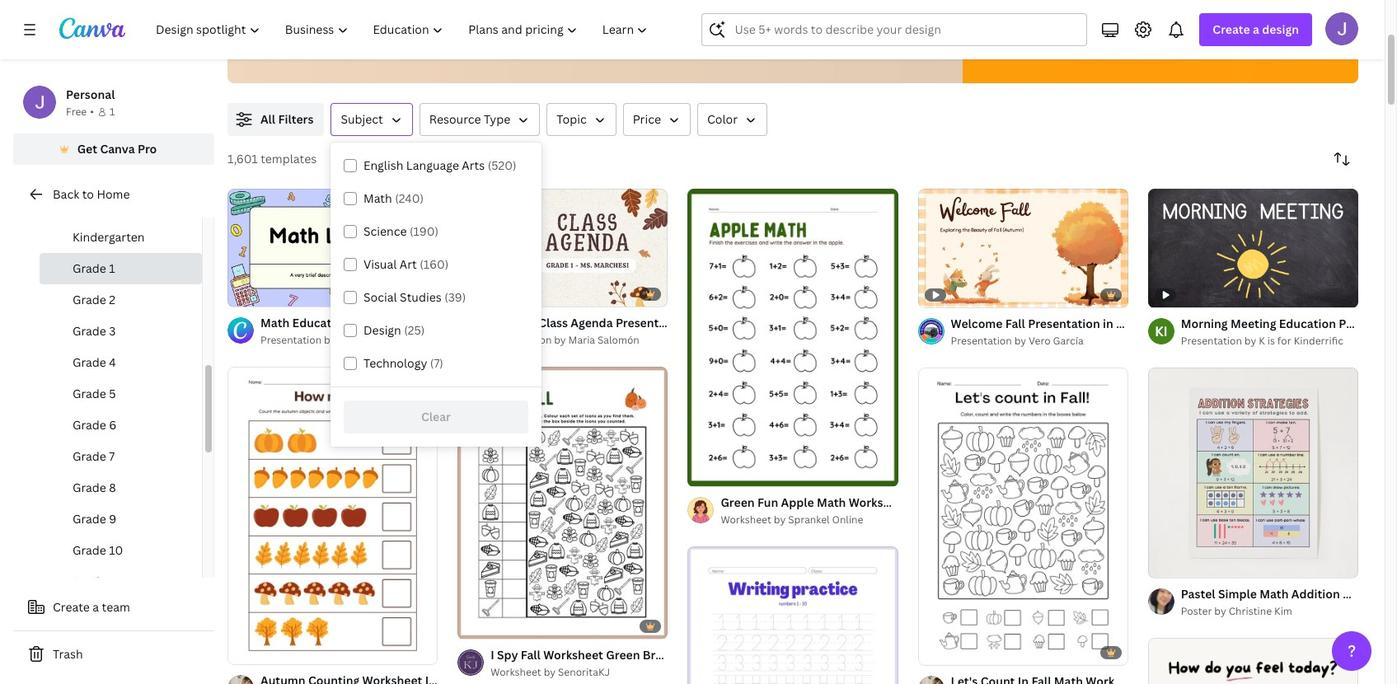 Task type: locate. For each thing, give the bounding box(es) containing it.
presentation down the autumn
[[491, 333, 552, 347]]

presentation for presentation by canva creative studio
[[260, 333, 322, 347]]

social studies (39)
[[363, 289, 466, 305]]

grade left '6'
[[73, 417, 106, 433]]

k is for kinderrific image
[[1148, 318, 1174, 344]]

school
[[96, 198, 133, 213]]

1 horizontal spatial 1 of 2 link
[[1148, 367, 1358, 578]]

english language arts (520)
[[363, 157, 516, 173]]

canva left pro
[[100, 141, 135, 157]]

grade 7
[[73, 448, 115, 464]]

presentation by canva creative studio
[[260, 333, 444, 347]]

create down 'grade 11'
[[53, 599, 90, 615]]

math up poster by christine kim link
[[1260, 586, 1289, 601]]

0 horizontal spatial math
[[363, 190, 392, 206]]

by down class
[[554, 333, 566, 347]]

pre-school link
[[40, 190, 202, 222]]

presentation
[[616, 315, 688, 330], [260, 333, 322, 347], [491, 333, 552, 347], [951, 333, 1012, 347], [1181, 333, 1242, 347]]

online
[[832, 513, 863, 527]]

grade left 4
[[73, 354, 106, 370]]

math
[[363, 190, 392, 206], [817, 495, 846, 510], [1260, 586, 1289, 601]]

1 horizontal spatial 2
[[257, 644, 262, 657]]

create for create a design
[[1213, 21, 1250, 37]]

1 vertical spatial create
[[53, 599, 90, 615]]

create a team button
[[13, 591, 214, 624]]

5 grade from the top
[[73, 386, 106, 401]]

grade for grade 7
[[73, 448, 106, 464]]

grade left 9 on the left bottom of the page
[[73, 511, 106, 527]]

4
[[109, 354, 116, 370]]

1 horizontal spatial math
[[817, 495, 846, 510]]

autumn class agenda presentation in colorful playful style link
[[491, 314, 824, 332]]

a inside 'button'
[[93, 599, 99, 615]]

grade inside 'link'
[[73, 480, 106, 495]]

green left brown
[[606, 647, 640, 663]]

(25)
[[404, 322, 425, 338]]

10 grade from the top
[[73, 542, 106, 558]]

create left design
[[1213, 21, 1250, 37]]

presentation left vero
[[951, 333, 1012, 347]]

1 vertical spatial math
[[817, 495, 846, 510]]

pastel simple math addition strategies poster by christine kim
[[1181, 586, 1397, 618]]

pre-school
[[73, 198, 133, 213]]

grade 1
[[73, 260, 115, 276]]

1 grade from the top
[[73, 260, 106, 276]]

grade left '8'
[[73, 480, 106, 495]]

2 grade from the top
[[73, 292, 106, 307]]

2 horizontal spatial 2
[[1178, 558, 1183, 570]]

studies
[[400, 289, 442, 305]]

1 for the autumn counting worksheet in brown and orange illustrative style image
[[239, 644, 244, 657]]

grade for grade 5
[[73, 386, 106, 401]]

2 horizontal spatial math
[[1260, 586, 1289, 601]]

topic
[[557, 111, 587, 127]]

presentation left k
[[1181, 333, 1242, 347]]

by
[[324, 333, 336, 347], [554, 333, 566, 347], [1014, 333, 1026, 347], [1244, 333, 1256, 347], [774, 513, 786, 527], [1214, 604, 1226, 618], [544, 665, 556, 679]]

colorful hand drawn mood check social and emotional learning poster image
[[1148, 638, 1358, 684]]

grade up "create a team"
[[73, 574, 106, 589]]

garcía
[[1053, 333, 1084, 347]]

0 horizontal spatial canva
[[100, 141, 135, 157]]

grade left 3
[[73, 323, 106, 339]]

create inside create a design dropdown button
[[1213, 21, 1250, 37]]

design (25)
[[363, 322, 425, 338]]

design
[[363, 322, 401, 338]]

grade left 10 in the left of the page
[[73, 542, 106, 558]]

grade inside "link"
[[73, 323, 106, 339]]

grade 2 link
[[40, 284, 202, 316]]

grade 11 link
[[40, 566, 202, 598]]

jacob simon image
[[1325, 12, 1358, 45]]

autumn counting worksheet in brown and orange illustrative style image
[[227, 367, 438, 664]]

by down 'fun'
[[774, 513, 786, 527]]

presentation up salomón
[[616, 315, 688, 330]]

technology (7)
[[363, 355, 443, 371]]

price button
[[623, 103, 691, 136]]

pastel simple math addition strategies link
[[1181, 585, 1397, 603]]

colorful
[[704, 315, 750, 330]]

grade left 5
[[73, 386, 106, 401]]

create a design
[[1213, 21, 1299, 37]]

a left team
[[93, 599, 99, 615]]

art
[[400, 256, 417, 272]]

0 horizontal spatial green
[[606, 647, 640, 663]]

kinderrific
[[1294, 333, 1343, 347]]

apple
[[781, 495, 814, 510]]

color button
[[697, 103, 767, 136]]

8 grade from the top
[[73, 480, 106, 495]]

1 horizontal spatial 1 of 2
[[1160, 558, 1183, 570]]

grade left 7
[[73, 448, 106, 464]]

1 horizontal spatial a
[[1253, 21, 1259, 37]]

None search field
[[702, 13, 1087, 46]]

(520)
[[488, 157, 516, 173]]

grade 11
[[73, 574, 121, 589]]

0 horizontal spatial create
[[53, 599, 90, 615]]

a inside dropdown button
[[1253, 21, 1259, 37]]

style
[[795, 315, 824, 330]]

canva left creative on the left of the page
[[338, 333, 368, 347]]

2 vertical spatial math
[[1260, 586, 1289, 601]]

0 horizontal spatial 2
[[109, 292, 115, 307]]

clear button
[[344, 401, 528, 434]]

pastel
[[1181, 586, 1215, 601]]

math left (240)
[[363, 190, 392, 206]]

Search search field
[[735, 14, 1077, 45]]

fall
[[521, 647, 541, 663]]

templates
[[261, 151, 317, 166]]

1 vertical spatial green
[[606, 647, 640, 663]]

grade 4 link
[[40, 347, 202, 378]]

1 vertical spatial 1 of 2
[[239, 644, 262, 657]]

0 vertical spatial canva
[[100, 141, 135, 157]]

11 grade from the top
[[73, 574, 106, 589]]

to
[[82, 186, 94, 202]]

2 vertical spatial 2
[[257, 644, 262, 657]]

presentation by vero garcía link
[[951, 333, 1128, 349]]

a left design
[[1253, 21, 1259, 37]]

k is for kinderrific element
[[1148, 318, 1174, 344]]

3 grade from the top
[[73, 323, 106, 339]]

(7)
[[430, 355, 443, 371]]

7 grade from the top
[[73, 448, 106, 464]]

grade down 'grade 1'
[[73, 292, 106, 307]]

math education presentation skeleton in a purple white black lined style image
[[227, 188, 438, 307]]

0 vertical spatial a
[[1253, 21, 1259, 37]]

by left senoritakj
[[544, 665, 556, 679]]

green inside i spy fall worksheet green brown worksheet by senoritakj
[[606, 647, 640, 663]]

worksheet by sprankel online link
[[721, 512, 898, 528]]

design
[[1262, 21, 1299, 37]]

green fun apple math worksheet image
[[688, 189, 898, 486]]

worksheet by senoritakj link
[[491, 665, 668, 681]]

presentation by maria salomón link
[[491, 332, 668, 349]]

worksheet down spy
[[491, 665, 541, 679]]

grade for grade 4
[[73, 354, 106, 370]]

i
[[491, 647, 494, 663]]

1 vertical spatial of
[[1166, 558, 1176, 570]]

in
[[691, 315, 701, 330]]

strategies
[[1343, 586, 1397, 601]]

math up online
[[817, 495, 846, 510]]

grade up grade 2 at left top
[[73, 260, 106, 276]]

0 horizontal spatial 1 of 2
[[239, 644, 262, 657]]

grade 10
[[73, 542, 123, 558]]

math (240)
[[363, 190, 424, 206]]

1 vertical spatial canva
[[338, 333, 368, 347]]

grade for grade 11
[[73, 574, 106, 589]]

of inside 1 of 14 link
[[246, 287, 255, 299]]

a for team
[[93, 599, 99, 615]]

create inside create a team 'button'
[[53, 599, 90, 615]]

$
[[421, 288, 426, 300]]

i spy fall worksheet green brown image
[[458, 367, 668, 639]]

2
[[109, 292, 115, 307], [1178, 558, 1183, 570], [257, 644, 262, 657]]

by right the poster
[[1214, 604, 1226, 618]]

create a team
[[53, 599, 130, 615]]

11
[[109, 574, 121, 589]]

1 of 14
[[239, 287, 268, 299]]

1 vertical spatial a
[[93, 599, 99, 615]]

6 grade from the top
[[73, 417, 106, 433]]

resource
[[429, 111, 481, 127]]

0 horizontal spatial a
[[93, 599, 99, 615]]

create for create a team
[[53, 599, 90, 615]]

green left 'fun'
[[721, 495, 755, 510]]

0 vertical spatial green
[[721, 495, 755, 510]]

0 vertical spatial 1 of 2
[[1160, 558, 1183, 570]]

1 vertical spatial 2
[[1178, 558, 1183, 570]]

grade 2
[[73, 292, 115, 307]]

2 vertical spatial of
[[246, 644, 255, 657]]

presentation down 14
[[260, 333, 322, 347]]

1 for pastel simple math addition strategies poster image
[[1160, 558, 1164, 570]]

of for poster by christine kim
[[1166, 558, 1176, 570]]

4 grade from the top
[[73, 354, 106, 370]]

7
[[109, 448, 115, 464]]

for
[[1277, 333, 1291, 347]]

0 vertical spatial create
[[1213, 21, 1250, 37]]

visual art (160)
[[363, 256, 449, 272]]

grade 3
[[73, 323, 116, 339]]

by left k
[[1244, 333, 1256, 347]]

0 vertical spatial of
[[246, 287, 255, 299]]

a
[[1253, 21, 1259, 37], [93, 599, 99, 615]]

(190)
[[410, 223, 439, 239]]

6
[[109, 417, 117, 433]]

i spy fall worksheet green brown worksheet by senoritakj
[[491, 647, 679, 679]]

9
[[109, 511, 117, 527]]

9 grade from the top
[[73, 511, 106, 527]]

•
[[90, 105, 94, 119]]

pre-
[[73, 198, 96, 213]]

1 horizontal spatial create
[[1213, 21, 1250, 37]]

canva inside button
[[100, 141, 135, 157]]

1 horizontal spatial green
[[721, 495, 755, 510]]

grade 8
[[73, 480, 116, 495]]

1 of 2 link
[[227, 367, 438, 664], [1148, 367, 1358, 578]]

1,601 templates
[[227, 151, 317, 166]]



Task type: vqa. For each thing, say whether or not it's contained in the screenshot.
–
no



Task type: describe. For each thing, give the bounding box(es) containing it.
salomón
[[598, 333, 639, 347]]

science
[[363, 223, 407, 239]]

resource type
[[429, 111, 510, 127]]

personal
[[66, 87, 115, 102]]

1,601
[[227, 151, 258, 166]]

autumn class agenda presentation in colorful playful style image
[[458, 188, 668, 307]]

grade 5 link
[[40, 378, 202, 410]]

green inside green fun apple math worksheet worksheet by sprankel online
[[721, 495, 755, 510]]

writing numbers worksheet in purple white simple style image
[[688, 547, 898, 684]]

resource type button
[[419, 103, 540, 136]]

brown
[[643, 647, 679, 663]]

home
[[97, 186, 130, 202]]

class
[[538, 315, 568, 330]]

grade 9
[[73, 511, 117, 527]]

subject button
[[331, 103, 413, 136]]

by left design
[[324, 333, 336, 347]]

science (190)
[[363, 223, 439, 239]]

k
[[1259, 333, 1265, 347]]

1 horizontal spatial canva
[[338, 333, 368, 347]]

kim
[[1274, 604, 1292, 618]]

grade for grade 6
[[73, 417, 106, 433]]

by inside pastel simple math addition strategies poster by christine kim
[[1214, 604, 1226, 618]]

back to home link
[[13, 178, 214, 211]]

grade 8 link
[[40, 472, 202, 504]]

presentation by k is for kinderrific
[[1181, 333, 1343, 347]]

(39)
[[444, 289, 466, 305]]

8
[[109, 480, 116, 495]]

(160)
[[420, 256, 449, 272]]

Sort by button
[[1325, 143, 1358, 176]]

by left vero
[[1014, 333, 1026, 347]]

math inside pastel simple math addition strategies poster by christine kim
[[1260, 586, 1289, 601]]

poster by christine kim link
[[1181, 603, 1358, 620]]

ki link
[[1148, 318, 1174, 344]]

worksheet down 'fun'
[[721, 513, 771, 527]]

by inside green fun apple math worksheet worksheet by sprankel online
[[774, 513, 786, 527]]

presentation by vero garcía
[[951, 333, 1084, 347]]

2 for pastel simple math addition strategies poster image
[[1178, 558, 1183, 570]]

let's count in fall math worksheet in monochromatic illustrative style image
[[918, 367, 1128, 665]]

grade 3 link
[[40, 316, 202, 347]]

worksheet up online
[[849, 495, 909, 510]]

1 for "math education presentation skeleton in a purple white black lined style" image
[[239, 287, 244, 299]]

grade 4
[[73, 354, 116, 370]]

grade for grade 8
[[73, 480, 106, 495]]

back to home
[[53, 186, 130, 202]]

christine
[[1229, 604, 1272, 618]]

(240)
[[395, 190, 424, 206]]

presentation by k is for kinderrific link
[[1181, 333, 1358, 349]]

filters
[[278, 111, 314, 127]]

kindergarten link
[[40, 222, 202, 253]]

team
[[102, 599, 130, 615]]

senoritakj
[[558, 665, 610, 679]]

0 horizontal spatial 1 of 2 link
[[227, 367, 438, 664]]

2 for the autumn counting worksheet in brown and orange illustrative style image
[[257, 644, 262, 657]]

grade for grade 2
[[73, 292, 106, 307]]

presentation for presentation by k is for kinderrific
[[1181, 333, 1242, 347]]

1 of 2 for the autumn counting worksheet in brown and orange illustrative style image
[[239, 644, 262, 657]]

pastel simple math addition strategies poster image
[[1148, 367, 1358, 578]]

technology
[[363, 355, 427, 371]]

worksheet up 'worksheet by senoritakj' link
[[543, 647, 603, 663]]

free •
[[66, 105, 94, 119]]

kindergarten
[[73, 229, 145, 245]]

grade 6
[[73, 417, 117, 433]]

0 vertical spatial 2
[[109, 292, 115, 307]]

by inside i spy fall worksheet green brown worksheet by senoritakj
[[544, 665, 556, 679]]

arts
[[462, 157, 485, 173]]

grade for grade 3
[[73, 323, 106, 339]]

vero
[[1029, 333, 1051, 347]]

grade 10 link
[[40, 535, 202, 566]]

14
[[257, 287, 268, 299]]

1 of 14 link
[[227, 188, 438, 307]]

3
[[109, 323, 116, 339]]

creative
[[370, 333, 410, 347]]

all
[[260, 111, 275, 127]]

math inside green fun apple math worksheet worksheet by sprankel online
[[817, 495, 846, 510]]

grade for grade 9
[[73, 511, 106, 527]]

0 vertical spatial math
[[363, 190, 392, 206]]

green fun apple math worksheet link
[[721, 494, 909, 512]]

of for presentation by canva creative studio
[[246, 287, 255, 299]]

type
[[484, 111, 510, 127]]

visual
[[363, 256, 397, 272]]

sprankel
[[788, 513, 830, 527]]

top level navigation element
[[145, 13, 662, 46]]

presentation for presentation by vero garcía
[[951, 333, 1012, 347]]

poster
[[1181, 604, 1212, 618]]

studio
[[413, 333, 444, 347]]

maria
[[568, 333, 595, 347]]

grade for grade 1
[[73, 260, 106, 276]]

simple
[[1218, 586, 1257, 601]]

all filters
[[260, 111, 314, 127]]

topic button
[[547, 103, 616, 136]]

green fun apple math worksheet worksheet by sprankel online
[[721, 495, 909, 527]]

all filters button
[[227, 103, 324, 136]]

autumn class agenda presentation in colorful playful style presentation by maria salomón
[[491, 315, 824, 347]]

grade for grade 10
[[73, 542, 106, 558]]

5
[[109, 386, 116, 401]]

1 of 2 for pastel simple math addition strategies poster image
[[1160, 558, 1183, 570]]

free
[[66, 105, 87, 119]]

subject
[[341, 111, 383, 127]]

color
[[707, 111, 738, 127]]

a for design
[[1253, 21, 1259, 37]]

spy
[[497, 647, 518, 663]]

by inside autumn class agenda presentation in colorful playful style presentation by maria salomón
[[554, 333, 566, 347]]

presentation by canva creative studio link
[[260, 332, 444, 349]]

addition
[[1291, 586, 1340, 601]]



